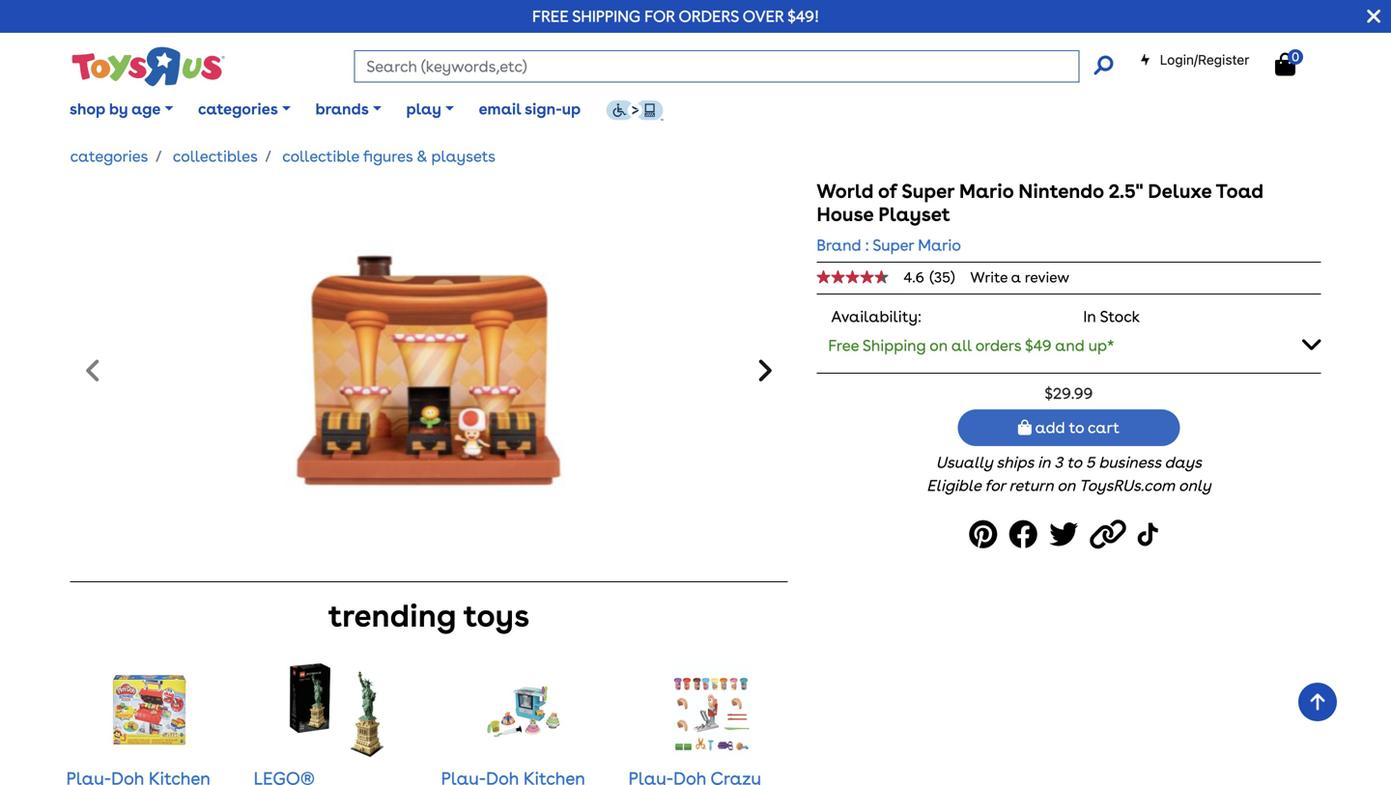 Task type: describe. For each thing, give the bounding box(es) containing it.
business
[[1099, 453, 1161, 472]]

free shipping for orders over $49!
[[532, 7, 820, 26]]

only
[[1179, 477, 1211, 495]]

collectible figures & playsets
[[282, 147, 496, 166]]

free
[[828, 336, 859, 355]]

to inside button
[[1069, 419, 1084, 437]]

menu bar containing shop by age
[[57, 75, 1391, 143]]

ships
[[996, 453, 1034, 472]]

1 vertical spatial mario
[[918, 236, 961, 255]]

lego® architecture statue of liberty 21042 building kit (1685 piece) image
[[289, 662, 385, 759]]

playset
[[879, 203, 950, 226]]

2.5"
[[1109, 180, 1143, 203]]

over
[[743, 7, 784, 26]]

for
[[645, 7, 675, 26]]

3
[[1054, 453, 1063, 472]]

brands button
[[303, 85, 394, 133]]

orders
[[679, 7, 739, 26]]

$49!
[[788, 7, 820, 26]]

add to cart button
[[958, 410, 1180, 447]]

trending
[[328, 598, 456, 635]]

categories button
[[186, 85, 303, 133]]

review
[[1025, 269, 1070, 286]]

shipping
[[863, 336, 926, 355]]

collectible
[[282, 147, 359, 166]]

world of super mario nintendo 2.5" deluxe toad house playset image number null image
[[271, 180, 587, 566]]

by
[[109, 100, 128, 118]]

$49
[[1025, 336, 1052, 355]]

collectibles link
[[173, 147, 258, 166]]

stock
[[1100, 307, 1140, 326]]

up*
[[1089, 336, 1115, 355]]

play-doh kitchen creations grill 'n stamp playset image
[[110, 662, 189, 759]]

collectibles
[[173, 147, 258, 166]]

add
[[1035, 419, 1065, 437]]

up
[[562, 100, 581, 118]]

0
[[1292, 49, 1300, 64]]

usually ships in 3 to 5 business days eligible for return on toysrus.com only
[[927, 453, 1211, 495]]

5
[[1086, 453, 1095, 472]]

trending toys
[[328, 598, 530, 635]]

(35)
[[930, 269, 955, 286]]

0 vertical spatial super
[[902, 180, 955, 203]]

copy a link to world of super mario nintendo 2.5 image
[[1090, 513, 1132, 557]]

toys r us image
[[70, 45, 225, 89]]

days
[[1165, 453, 1202, 472]]

free shipping for orders over $49! link
[[532, 7, 820, 26]]

play-doh kitchen creations rising cake oven play set image
[[485, 662, 564, 759]]

brand : super mario link
[[817, 234, 961, 257]]

all
[[952, 336, 972, 355]]

nintendo
[[1019, 180, 1104, 203]]

brand
[[817, 236, 861, 255]]

login/register
[[1160, 52, 1250, 68]]

on inside dropdown button
[[930, 336, 948, 355]]

toad
[[1216, 180, 1264, 203]]

email
[[479, 100, 521, 118]]

$29.99
[[1045, 384, 1093, 403]]

4.6
[[904, 269, 924, 286]]

world of super mario nintendo 2.5" deluxe toad house playset brand : super mario
[[817, 180, 1264, 255]]

share a link to world of super mario nintendo 2.5 image
[[1050, 513, 1084, 557]]

brands
[[315, 100, 369, 118]]

0 vertical spatial mario
[[959, 180, 1014, 203]]

figures
[[363, 147, 413, 166]]

add to cart
[[1032, 419, 1120, 437]]



Task type: locate. For each thing, give the bounding box(es) containing it.
categories link
[[70, 147, 148, 166]]

0 vertical spatial to
[[1069, 419, 1084, 437]]

on left all
[[930, 336, 948, 355]]

on inside usually ships in 3 to 5 business days eligible for return on toysrus.com only
[[1057, 477, 1076, 495]]

to inside usually ships in 3 to 5 business days eligible for return on toysrus.com only
[[1067, 453, 1082, 472]]

shopping bag image
[[1018, 420, 1032, 435]]

0 horizontal spatial on
[[930, 336, 948, 355]]

categories inside dropdown button
[[198, 100, 278, 118]]

play
[[406, 100, 441, 118]]

create a pinterest pin for world of super mario nintendo 2.5 image
[[969, 513, 1003, 557]]

share world of super mario nintendo 2.5 image
[[1009, 513, 1044, 557]]

:
[[865, 236, 869, 255]]

tiktok image
[[1138, 513, 1163, 557]]

categories for the 'categories' link
[[70, 147, 148, 166]]

mario left "nintendo"
[[959, 180, 1014, 203]]

play button
[[394, 85, 466, 133]]

on
[[930, 336, 948, 355], [1057, 477, 1076, 495]]

0 vertical spatial categories
[[198, 100, 278, 118]]

&
[[417, 147, 427, 166]]

0 vertical spatial on
[[930, 336, 948, 355]]

shipping
[[572, 7, 641, 26]]

1 horizontal spatial categories
[[198, 100, 278, 118]]

to right 3
[[1067, 453, 1082, 472]]

super right :
[[873, 236, 914, 255]]

world
[[817, 180, 874, 203]]

mario up (35)
[[918, 236, 961, 255]]

Enter Keyword or Item No. search field
[[354, 50, 1080, 83]]

shop by age button
[[57, 85, 186, 133]]

availability:
[[831, 307, 922, 326]]

and
[[1055, 336, 1085, 355]]

play-doh crazy cuts stylist image
[[672, 662, 751, 759]]

for
[[985, 477, 1005, 495]]

1 vertical spatial to
[[1067, 453, 1082, 472]]

age
[[132, 100, 161, 118]]

0 link
[[1275, 49, 1315, 77]]

close button image
[[1367, 6, 1381, 27]]

super right of
[[902, 180, 955, 203]]

sign-
[[525, 100, 562, 118]]

shopping bag image
[[1275, 53, 1296, 76]]

playsets
[[431, 147, 496, 166]]

free shipping on all orders $49 and up* button
[[817, 325, 1321, 365]]

house
[[817, 203, 874, 226]]

usually
[[936, 453, 993, 472]]

toys
[[464, 598, 530, 635]]

orders
[[976, 336, 1021, 355]]

in
[[1084, 307, 1096, 326]]

write
[[971, 269, 1008, 286]]

this icon serves as a link to download the essential accessibility assistive technology app for individuals with physical disabilities. it is featured as part of our commitment to diversity and inclusion. image
[[606, 100, 664, 121]]

mario
[[959, 180, 1014, 203], [918, 236, 961, 255]]

free
[[532, 7, 569, 26]]

a
[[1011, 269, 1021, 286]]

categories for categories dropdown button
[[198, 100, 278, 118]]

deluxe
[[1148, 180, 1212, 203]]

free shipping on all orders $49 and up*
[[828, 336, 1115, 355]]

4.6 (35)
[[904, 269, 955, 286]]

shop by age
[[69, 100, 161, 118]]

to right add at the right of the page
[[1069, 419, 1084, 437]]

shop
[[69, 100, 105, 118]]

return
[[1009, 477, 1054, 495]]

write a review button
[[971, 269, 1070, 286]]

eligible
[[927, 477, 981, 495]]

cart
[[1088, 419, 1120, 437]]

1 vertical spatial categories
[[70, 147, 148, 166]]

write a review
[[971, 269, 1070, 286]]

menu bar
[[57, 75, 1391, 143]]

categories down the shop by age
[[70, 147, 148, 166]]

super
[[902, 180, 955, 203], [873, 236, 914, 255]]

in
[[1038, 453, 1051, 472]]

on down 3
[[1057, 477, 1076, 495]]

categories up collectibles
[[198, 100, 278, 118]]

categories
[[198, 100, 278, 118], [70, 147, 148, 166]]

in stock
[[1084, 307, 1140, 326]]

1 vertical spatial super
[[873, 236, 914, 255]]

toysrus.com
[[1079, 477, 1175, 495]]

None search field
[[354, 50, 1113, 83]]

0 horizontal spatial categories
[[70, 147, 148, 166]]

of
[[878, 180, 897, 203]]

1 vertical spatial on
[[1057, 477, 1076, 495]]

to
[[1069, 419, 1084, 437], [1067, 453, 1082, 472]]

login/register button
[[1140, 50, 1250, 70]]

1 horizontal spatial on
[[1057, 477, 1076, 495]]

email sign-up
[[479, 100, 581, 118]]

collectible figures & playsets link
[[282, 147, 496, 166]]

email sign-up link
[[466, 85, 593, 133]]



